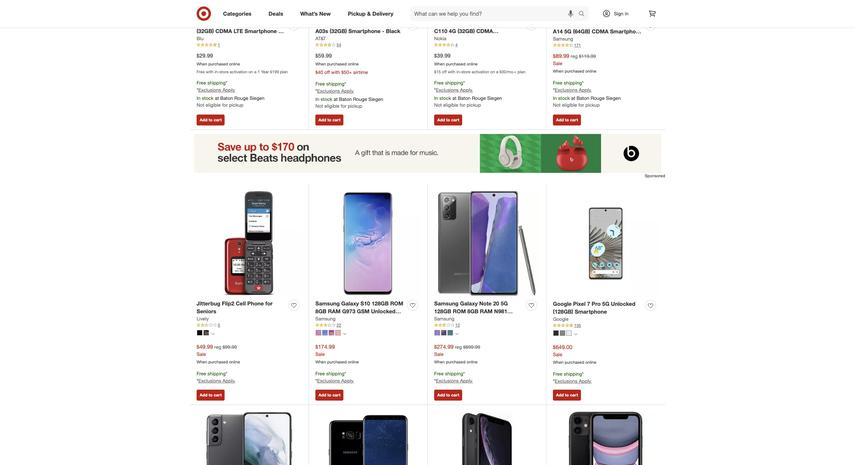 Task type: vqa. For each thing, say whether or not it's contained in the screenshot.


Task type: locate. For each thing, give the bounding box(es) containing it.
purchased down $39.99
[[446, 61, 466, 67]]

when down $49.99
[[197, 360, 207, 365]]

free
[[197, 69, 205, 74], [553, 80, 563, 86], [197, 80, 206, 86], [434, 80, 444, 86], [316, 81, 325, 87], [197, 371, 206, 377], [316, 371, 325, 377], [434, 371, 444, 377], [553, 372, 563, 377]]

1 link
[[197, 42, 302, 48]]

with for $59.99
[[331, 69, 340, 75]]

samsung link up blue image
[[316, 316, 336, 323]]

free shipping * * exclusions apply. down $649.00 sale when purchased online
[[553, 372, 592, 384]]

1 vertical spatial rom
[[453, 308, 466, 315]]

to for $274.99
[[446, 393, 450, 398]]

0 horizontal spatial reg
[[214, 345, 221, 351]]

reg for $89.99
[[571, 53, 578, 59]]

shipping down $274.99 reg $699.99 sale when purchased online
[[445, 371, 464, 377]]

5g inside google pixel 7 pro 5g unlocked (128gb) smartphone
[[603, 301, 610, 308]]

purchased inside $174.99 sale when purchased online
[[327, 360, 347, 365]]

purchased inside $274.99 reg $699.99 sale when purchased online
[[446, 360, 466, 365]]

online inside $174.99 sale when purchased online
[[348, 360, 359, 365]]

prepaid down new
[[330, 20, 350, 27]]

a inside $29.99 when purchased online free with in-store activation on a 1 year $199 plan
[[254, 69, 257, 74]]

4g
[[273, 20, 280, 27], [449, 28, 456, 35]]

prepaid up (64gb)
[[577, 20, 597, 27]]

off right "$40"
[[325, 69, 330, 75]]

galaxy down delivery
[[378, 20, 395, 27]]

all colors element right mystic green "image"
[[456, 332, 459, 336]]

1 horizontal spatial 4
[[456, 42, 458, 47]]

rom up '12' at the right of page
[[453, 308, 466, 315]]

samsung up 22
[[316, 301, 340, 308]]

2 horizontal spatial black
[[557, 36, 572, 43]]

pickup for $89.99
[[586, 102, 600, 108]]

shipping down $174.99 sale when purchased online
[[326, 371, 345, 377]]

4g inside tracfone prepaid blu view 4 4g (32gb) cdma lte smartphone - black
[[273, 20, 280, 27]]

black down the a14
[[557, 36, 572, 43]]

cdma left lte
[[216, 28, 232, 35]]

1 at&t from the top
[[316, 20, 329, 27]]

samsung up '12' at the right of page
[[434, 301, 459, 308]]

samsung link for 128gb
[[434, 316, 455, 323]]

1 horizontal spatial 1
[[258, 69, 260, 74]]

when inside "$49.99 reg $99.99 sale when purchased online"
[[197, 360, 207, 365]]

for inside jitterbug flip2 cell phone for seniors
[[266, 301, 273, 308]]

on
[[249, 69, 253, 74], [491, 69, 495, 74]]

total by verizon prepaid nokia c110 4g (32gb) cdma smartphone - gray image
[[434, 0, 540, 16], [434, 0, 540, 16]]

0 horizontal spatial all colors image
[[211, 333, 215, 336]]

2 horizontal spatial with
[[448, 69, 456, 74]]

1 a from the left
[[254, 69, 257, 74]]

a left $30/mo.+
[[496, 69, 499, 74]]

a03s
[[316, 28, 328, 35]]

activation left year
[[230, 69, 248, 74]]

0 horizontal spatial plan
[[280, 69, 288, 74]]

2 refurbished from the left
[[471, 324, 503, 331]]

1 horizontal spatial store
[[462, 69, 471, 74]]

22
[[337, 323, 341, 328]]

prepaid up gray
[[477, 20, 497, 27]]

with right $15
[[448, 69, 456, 74]]

add for $29.99
[[200, 118, 208, 123]]

(32gb)
[[197, 28, 214, 35], [330, 28, 347, 35], [458, 28, 475, 35]]

pink image
[[329, 331, 334, 336]]

5g for google pixel 7 pro 5g unlocked (128gb) smartphone
[[603, 301, 610, 308]]

1 vertical spatial 4g
[[449, 28, 456, 35]]

smartphone down note
[[460, 316, 493, 323]]

free shipping * * exclusions apply. for $649.00
[[553, 372, 592, 384]]

free shipping * * exclusions apply. down "$49.99 reg $99.99 sale when purchased online" on the left of the page
[[197, 371, 235, 384]]

0 vertical spatial unlocked
[[611, 301, 636, 308]]

8gb inside samsung galaxy s10 128gb rom 8gb ram g973 gsm unlocked smartphone - manufacturer refurbished
[[316, 308, 327, 315]]

free for at&t prepaid samsung galaxy a03s (32gb) smartphone - black
[[316, 81, 325, 87]]

tracfone inside tracfone prepaid blu view 4 4g (32gb) cdma lte smartphone - black
[[197, 20, 219, 27]]

in
[[553, 95, 557, 101], [197, 95, 201, 101], [434, 95, 438, 101], [316, 96, 320, 102]]

- left gray
[[468, 36, 470, 42]]

baton for $89.99
[[577, 95, 590, 101]]

rom
[[390, 301, 404, 308], [453, 308, 466, 315]]

add to cart button for $274.99
[[434, 390, 463, 401]]

8gb up 12 link
[[468, 308, 479, 315]]

pickup & delivery
[[348, 10, 394, 17]]

1 activation from the left
[[230, 69, 248, 74]]

all colors image for $649.00
[[575, 333, 578, 336]]

0 horizontal spatial 8gb
[[316, 308, 327, 315]]

2 horizontal spatial 5g
[[603, 301, 610, 308]]

$40
[[316, 69, 323, 75]]

eligible for $39.99
[[444, 102, 459, 108]]

all colors image right red icon
[[211, 333, 215, 336]]

purchased
[[209, 61, 228, 67], [327, 61, 347, 67], [446, 61, 466, 67], [565, 69, 585, 74], [209, 360, 228, 365], [327, 360, 347, 365], [446, 360, 466, 365], [565, 360, 585, 365]]

google for google
[[553, 317, 569, 322]]

plan right $199
[[280, 69, 288, 74]]

prepaid inside tracfone prepaid samsung galaxy a14 5g (64gb) cdma smartphone - black
[[577, 20, 597, 27]]

baton
[[577, 95, 590, 101], [220, 95, 233, 101], [458, 95, 471, 101], [339, 96, 352, 102]]

sale for $49.99
[[197, 352, 206, 358]]

0 horizontal spatial 5g
[[501, 301, 508, 308]]

plan inside $39.99 when purchased online $15 off with in-store activation on a $30/mo.+ plan
[[518, 69, 526, 74]]

1 horizontal spatial rom
[[453, 308, 466, 315]]

1 horizontal spatial black
[[386, 28, 401, 35]]

samsung up blue image
[[316, 316, 336, 322]]

all colors image right white icon
[[343, 333, 346, 336]]

reg inside "$49.99 reg $99.99 sale when purchased online"
[[214, 345, 221, 351]]

1 ram from the left
[[328, 308, 341, 315]]

tracfone prepaid blu view 4 4g (32gb) cdma lte smartphone - black image
[[197, 0, 302, 16], [197, 0, 302, 16]]

sale down "$174.99"
[[316, 352, 325, 358]]

tracfone inside tracfone prepaid samsung galaxy a14 5g (64gb) cdma smartphone - black
[[553, 20, 576, 27]]

search button
[[576, 6, 592, 23]]

2 horizontal spatial (32gb)
[[458, 28, 475, 35]]

with down $29.99
[[206, 69, 214, 74]]

exclusions for $49.99
[[198, 378, 221, 384]]

$649.00
[[553, 344, 573, 351]]

0 horizontal spatial cdma
[[216, 28, 232, 35]]

tracfone for (64gb)
[[553, 20, 576, 27]]

(64gb)
[[573, 28, 591, 35]]

purchased inside $649.00 sale when purchased online
[[565, 360, 585, 365]]

1 off from the left
[[325, 69, 330, 75]]

online inside $29.99 when purchased online free with in-store activation on a 1 year $199 plan
[[229, 61, 240, 67]]

0 horizontal spatial unlocked
[[371, 308, 396, 315]]

activation inside $29.99 when purchased online free with in-store activation on a 1 year $199 plan
[[230, 69, 248, 74]]

2 horizontal spatial unlocked
[[611, 301, 636, 308]]

galaxy down in
[[625, 20, 642, 27]]

cdma inside tracfone prepaid blu view 4 4g (32gb) cdma lte smartphone - black
[[216, 28, 232, 35]]

obsidian image
[[554, 331, 559, 336]]

pickup for $39.99
[[467, 102, 481, 108]]

online inside "$49.99 reg $99.99 sale when purchased online"
[[229, 360, 240, 365]]

1 horizontal spatial nokia
[[499, 20, 514, 27]]

ram inside samsung galaxy note 20 5g 128gb rom 8gb ram n981 unlocked smartphone - manufacturer refurbished
[[480, 308, 493, 315]]

shipping
[[564, 80, 582, 86], [208, 80, 226, 86], [445, 80, 464, 86], [326, 81, 345, 87], [208, 371, 226, 377], [326, 371, 345, 377], [445, 371, 464, 377], [564, 372, 582, 377]]

0 horizontal spatial black
[[197, 36, 211, 42]]

1 horizontal spatial ram
[[480, 308, 493, 315]]

0 horizontal spatial nokia
[[434, 36, 447, 41]]

at for $39.99
[[453, 95, 457, 101]]

verizon
[[457, 20, 476, 27]]

0 vertical spatial 128gb
[[372, 301, 389, 308]]

pixel
[[574, 301, 586, 308]]

free shipping * * exclusions apply. down $274.99 reg $699.99 sale when purchased online
[[434, 371, 473, 384]]

0 vertical spatial rom
[[390, 301, 404, 308]]

purchased inside the $59.99 when purchased online $40 off with $50+ airtime
[[327, 61, 347, 67]]

sale
[[553, 60, 563, 66], [197, 352, 206, 358], [316, 352, 325, 358], [434, 352, 444, 358], [553, 352, 563, 358]]

apply. down $274.99 reg $699.99 sale when purchased online
[[460, 378, 473, 384]]

8gb up black image
[[316, 308, 327, 315]]

1 horizontal spatial all colors image
[[575, 333, 578, 336]]

deals link
[[263, 6, 292, 21]]

reg down 171
[[571, 53, 578, 59]]

apply. down $39.99 when purchased online $15 off with in-store activation on a $30/mo.+ plan
[[460, 87, 473, 93]]

1 horizontal spatial manufacturer
[[434, 324, 470, 331]]

171
[[575, 43, 581, 48]]

manufacturer
[[353, 316, 388, 323], [434, 324, 470, 331]]

0 horizontal spatial 1
[[218, 42, 220, 47]]

when up "$40"
[[316, 61, 326, 67]]

exclusions for $39.99
[[436, 87, 459, 93]]

5g inside tracfone prepaid samsung galaxy a14 5g (64gb) cdma smartphone - black
[[565, 28, 572, 35]]

purchased down $29.99
[[209, 61, 228, 67]]

with inside the $59.99 when purchased online $40 off with $50+ airtime
[[331, 69, 340, 75]]

for
[[579, 102, 584, 108], [222, 102, 228, 108], [460, 102, 466, 108], [341, 103, 347, 109], [266, 301, 273, 308]]

sale inside $89.99 reg $119.99 sale when purchased online
[[553, 60, 563, 66]]

nokia link
[[434, 35, 447, 42]]

0 horizontal spatial on
[[249, 69, 253, 74]]

samsung down the a14
[[553, 36, 574, 42]]

samsung inside samsung galaxy note 20 5g 128gb rom 8gb ram n981 unlocked smartphone - manufacturer refurbished
[[434, 301, 459, 308]]

samsung galaxy s21 plus 5g 128gb rom 8gb ram g996u 6.2" unlocked smartphone - manufacturer refurbished image
[[197, 412, 302, 466], [197, 412, 302, 466]]

2 horizontal spatial samsung link
[[553, 36, 574, 42]]

white image
[[335, 331, 341, 336]]

prepaid inside tracfone prepaid blu view 4 4g (32gb) cdma lte smartphone - black
[[221, 20, 241, 27]]

2 with from the left
[[331, 69, 340, 75]]

samsung inside samsung galaxy s10 128gb rom 8gb ram g973 gsm unlocked smartphone - manufacturer refurbished
[[316, 301, 340, 308]]

jitterbug flip2 cell phone for seniors image
[[197, 191, 302, 296], [197, 191, 302, 296]]

- down delivery
[[382, 28, 385, 35]]

1 horizontal spatial 128gb
[[434, 308, 452, 315]]

1 store from the left
[[220, 69, 229, 74]]

apply. for $39.99
[[460, 87, 473, 93]]

add to cart button
[[197, 115, 225, 126], [316, 115, 344, 126], [434, 115, 463, 126], [553, 115, 581, 126], [197, 390, 225, 401], [316, 390, 344, 401], [434, 390, 463, 401], [553, 390, 581, 401]]

2 off from the left
[[442, 69, 447, 74]]

all colors element
[[211, 332, 215, 336], [343, 332, 346, 336], [456, 332, 459, 336], [575, 332, 578, 336]]

2 vertical spatial unlocked
[[434, 316, 459, 323]]

when
[[197, 61, 207, 67], [316, 61, 326, 67], [434, 61, 445, 67], [553, 69, 564, 74], [197, 360, 207, 365], [316, 360, 326, 365], [434, 360, 445, 365], [553, 360, 564, 365]]

0 horizontal spatial rom
[[390, 301, 404, 308]]

add to cart for $39.99
[[438, 118, 460, 123]]

0 horizontal spatial refurbished
[[316, 324, 347, 331]]

0 horizontal spatial ram
[[328, 308, 341, 315]]

siegen for $39.99
[[488, 95, 502, 101]]

rom inside samsung galaxy note 20 5g 128gb rom 8gb ram n981 unlocked smartphone - manufacturer refurbished
[[453, 308, 466, 315]]

1 horizontal spatial unlocked
[[434, 316, 459, 323]]

when down $89.99
[[553, 69, 564, 74]]

1 vertical spatial 1
[[258, 69, 260, 74]]

1 vertical spatial nokia
[[434, 36, 447, 41]]

1 refurbished from the left
[[316, 324, 347, 331]]

128gb up the mystic bronze image on the right of the page
[[434, 308, 452, 315]]

- inside tracfone prepaid samsung galaxy a14 5g (64gb) cdma smartphone - black
[[553, 36, 556, 43]]

2 8gb from the left
[[468, 308, 479, 315]]

3 with from the left
[[448, 69, 456, 74]]

smartphone inside total by verizon prepaid nokia c110 4g (32gb) cdma smartphone - gray
[[434, 36, 467, 42]]

siegen for $29.99
[[250, 95, 265, 101]]

off right $15
[[442, 69, 447, 74]]

$274.99
[[434, 344, 454, 351]]

shipping down $89.99 reg $119.99 sale when purchased online
[[564, 80, 582, 86]]

in- inside $39.99 when purchased online $15 off with in-store activation on a $30/mo.+ plan
[[457, 69, 462, 74]]

cart for $29.99
[[214, 118, 222, 123]]

smartphone inside samsung galaxy s10 128gb rom 8gb ram g973 gsm unlocked smartphone - manufacturer refurbished
[[316, 316, 348, 323]]

0 horizontal spatial a
[[254, 69, 257, 74]]

all colors element right red icon
[[211, 332, 215, 336]]

all colors element for $49.99
[[211, 332, 215, 336]]

with
[[206, 69, 214, 74], [331, 69, 340, 75], [448, 69, 456, 74]]

in-
[[215, 69, 220, 74], [457, 69, 462, 74]]

with inside $39.99 when purchased online $15 off with in-store activation on a $30/mo.+ plan
[[448, 69, 456, 74]]

apply.
[[579, 87, 592, 93], [223, 87, 235, 93], [460, 87, 473, 93], [341, 88, 354, 94], [223, 378, 235, 384], [341, 378, 354, 384], [460, 378, 473, 384], [579, 379, 592, 384]]

apply. down $89.99 reg $119.99 sale when purchased online
[[579, 87, 592, 93]]

purchased down $649.00
[[565, 360, 585, 365]]

samsung link for 8gb
[[316, 316, 336, 323]]

purchased down the $274.99
[[446, 360, 466, 365]]

(32gb) up blu
[[197, 28, 214, 35]]

- down deals link
[[279, 28, 281, 35]]

rouge
[[591, 95, 605, 101], [234, 95, 248, 101], [472, 95, 486, 101], [353, 96, 367, 102]]

0 horizontal spatial activation
[[230, 69, 248, 74]]

1 in- from the left
[[215, 69, 220, 74]]

3 (32gb) from the left
[[458, 28, 475, 35]]

when inside $274.99 reg $699.99 sale when purchased online
[[434, 360, 445, 365]]

when down $649.00
[[553, 360, 564, 365]]

1 with from the left
[[206, 69, 214, 74]]

(32gb) inside at&t prepaid samsung galaxy a03s (32gb) smartphone - black
[[330, 28, 347, 35]]

1 horizontal spatial 4g
[[449, 28, 456, 35]]

1 horizontal spatial in-
[[457, 69, 462, 74]]

$59.99 when purchased online $40 off with $50+ airtime
[[316, 52, 368, 75]]

sale inside $649.00 sale when purchased online
[[553, 352, 563, 358]]

0 horizontal spatial tracfone
[[197, 20, 219, 27]]

1 horizontal spatial on
[[491, 69, 495, 74]]

1 horizontal spatial samsung link
[[434, 316, 455, 323]]

sale inside $274.99 reg $699.99 sale when purchased online
[[434, 352, 444, 358]]

reg inside $274.99 reg $699.99 sale when purchased online
[[455, 345, 462, 351]]

samsung galaxy note 20 5g 128gb rom 8gb ram n981 unlocked smartphone - manufacturer refurbished image
[[434, 191, 540, 296], [434, 191, 540, 296]]

reg left $99.99
[[214, 345, 221, 351]]

exclusions for $89.99
[[555, 87, 578, 93]]

nokia
[[499, 20, 514, 27], [434, 36, 447, 41]]

cart for $89.99
[[570, 118, 578, 123]]

0 vertical spatial manufacturer
[[353, 316, 388, 323]]

tracfone prepaid samsung galaxy a14 5g (64gb) cdma smartphone - black image
[[553, 0, 659, 16], [553, 0, 659, 16]]

pickup
[[586, 102, 600, 108], [229, 102, 244, 108], [467, 102, 481, 108], [348, 103, 362, 109]]

2 all colors image from the left
[[456, 333, 459, 336]]

0 horizontal spatial off
[[325, 69, 330, 75]]

2 store from the left
[[462, 69, 471, 74]]

blu
[[197, 36, 204, 41]]

unlocked up the mystic bronze image on the right of the page
[[434, 316, 459, 323]]

samsung galaxy note 20 5g 128gb rom 8gb ram n981 unlocked smartphone - manufacturer refurbished
[[434, 301, 508, 331]]

smartphone down in
[[610, 28, 643, 35]]

at
[[572, 95, 576, 101], [215, 95, 219, 101], [453, 95, 457, 101], [334, 96, 338, 102]]

lte
[[234, 28, 243, 35]]

$39.99
[[434, 52, 451, 59]]

a
[[254, 69, 257, 74], [496, 69, 499, 74]]

pro
[[592, 301, 601, 308]]

for for $29.99
[[222, 102, 228, 108]]

shipping for $49.99
[[208, 371, 226, 377]]

smartphone up pink icon
[[316, 316, 348, 323]]

sale inside "$49.99 reg $99.99 sale when purchased online"
[[197, 352, 206, 358]]

free shipping * * exclusions apply.
[[197, 371, 235, 384], [316, 371, 354, 384], [434, 371, 473, 384], [553, 372, 592, 384]]

1 plan from the left
[[280, 69, 288, 74]]

not for $89.99
[[553, 102, 561, 108]]

0 horizontal spatial (32gb)
[[197, 28, 214, 35]]

reg for $274.99
[[455, 345, 462, 351]]

What can we help you find? suggestions appear below search field
[[410, 6, 581, 21]]

$59.99
[[316, 52, 332, 59]]

to for $29.99
[[209, 118, 213, 123]]

free shipping * * exclusions apply. in stock at  baton rouge siegen not eligible for pickup for $39.99
[[434, 80, 502, 108]]

off inside $39.99 when purchased online $15 off with in-store activation on a $30/mo.+ plan
[[442, 69, 447, 74]]

1 on from the left
[[249, 69, 253, 74]]

at&t for at&t prepaid samsung galaxy a03s (32gb) smartphone - black
[[316, 20, 329, 27]]

sale down $89.99
[[553, 60, 563, 66]]

samsung galaxy s10 128gb rom 8gb ram g973 gsm unlocked smartphone - manufacturer refurbished image
[[316, 191, 421, 296], [316, 191, 421, 296]]

samsung link for 5g
[[553, 36, 574, 42]]

free shipping * * exclusions apply. down $174.99 sale when purchased online
[[316, 371, 354, 384]]

add to cart button for $59.99
[[316, 115, 344, 126]]

2 a from the left
[[496, 69, 499, 74]]

smartphone down 7
[[575, 309, 607, 316]]

1 horizontal spatial 8gb
[[468, 308, 479, 315]]

2 in- from the left
[[457, 69, 462, 74]]

1 horizontal spatial with
[[331, 69, 340, 75]]

0 horizontal spatial samsung link
[[316, 316, 336, 323]]

all colors image for $49.99
[[211, 333, 215, 336]]

cdma up gray
[[477, 28, 493, 35]]

sign in
[[614, 11, 629, 16]]

samsung for 5g samsung link
[[553, 36, 574, 42]]

baton for $39.99
[[458, 95, 471, 101]]

all colors image right snow image
[[575, 333, 578, 336]]

in for $39.99
[[434, 95, 438, 101]]

google inside google pixel 7 pro 5g unlocked (128gb) smartphone
[[553, 301, 572, 308]]

apply. down "$50+"
[[341, 88, 354, 94]]

2 on from the left
[[491, 69, 495, 74]]

2 horizontal spatial reg
[[571, 53, 578, 59]]

tracfone up the a14
[[553, 20, 576, 27]]

online inside $89.99 reg $119.99 sale when purchased online
[[586, 69, 597, 74]]

unlocked
[[611, 301, 636, 308], [371, 308, 396, 315], [434, 316, 459, 323]]

shipping for $29.99
[[208, 80, 226, 86]]

apple iphone 11 pre-owned unlocked (64gb) - black image
[[553, 412, 659, 466], [553, 412, 659, 466]]

apple iphone xr pre-owned unlocked (64gb) - black image
[[434, 412, 540, 466], [434, 412, 540, 466]]

galaxy up g973
[[342, 301, 359, 308]]

0 horizontal spatial all colors image
[[343, 333, 346, 336]]

4 right view
[[269, 20, 272, 27]]

128gb inside samsung galaxy s10 128gb rom 8gb ram g973 gsm unlocked smartphone - manufacturer refurbished
[[372, 301, 389, 308]]

0 horizontal spatial manufacturer
[[353, 316, 388, 323]]

0 horizontal spatial 128gb
[[372, 301, 389, 308]]

all colors image for $274.99
[[456, 333, 459, 336]]

nokia inside total by verizon prepaid nokia c110 4g (32gb) cdma smartphone - gray
[[499, 20, 514, 27]]

1 google from the top
[[553, 301, 572, 308]]

to
[[209, 118, 213, 123], [328, 118, 332, 123], [446, 118, 450, 123], [565, 118, 569, 123], [209, 393, 213, 398], [328, 393, 332, 398], [446, 393, 450, 398], [565, 393, 569, 398]]

exclusions apply. link
[[555, 87, 592, 93], [198, 87, 235, 93], [436, 87, 473, 93], [317, 88, 354, 94], [198, 378, 235, 384], [317, 378, 354, 384], [436, 378, 473, 384], [555, 379, 592, 384]]

sale down the $274.99
[[434, 352, 444, 358]]

rom right s10
[[390, 301, 404, 308]]

samsung link down the a14
[[553, 36, 574, 42]]

all colors image
[[343, 333, 346, 336], [575, 333, 578, 336]]

1 horizontal spatial 5g
[[565, 28, 572, 35]]

exclusions for $274.99
[[436, 378, 459, 384]]

1 vertical spatial google
[[553, 317, 569, 322]]

google down (128gb)
[[553, 317, 569, 322]]

2 at&t from the top
[[316, 36, 326, 41]]

1 (32gb) from the left
[[197, 28, 214, 35]]

seniors
[[197, 308, 216, 315]]

off inside the $59.99 when purchased online $40 off with $50+ airtime
[[325, 69, 330, 75]]

apply. down $29.99 when purchased online free with in-store activation on a 1 year $199 plan
[[223, 87, 235, 93]]

new
[[320, 10, 331, 17]]

add to cart for $59.99
[[319, 118, 341, 123]]

smartphone up the 54 link
[[349, 28, 381, 35]]

eligible for $89.99
[[562, 102, 577, 108]]

0 vertical spatial at&t
[[316, 20, 329, 27]]

add
[[200, 118, 208, 123], [319, 118, 326, 123], [438, 118, 445, 123], [556, 118, 564, 123], [200, 393, 208, 398], [319, 393, 326, 398], [438, 393, 445, 398], [556, 393, 564, 398]]

0 vertical spatial nokia
[[499, 20, 514, 27]]

ram left g973
[[328, 308, 341, 315]]

stock
[[559, 95, 570, 101], [202, 95, 214, 101], [440, 95, 451, 101], [321, 96, 333, 102]]

search
[[576, 11, 592, 18]]

0 horizontal spatial in-
[[215, 69, 220, 74]]

at for $29.99
[[215, 95, 219, 101]]

1 horizontal spatial all colors image
[[456, 333, 459, 336]]

0 vertical spatial 4
[[269, 20, 272, 27]]

free shipping * * exclusions apply. in stock at  baton rouge siegen not eligible for pickup for $29.99
[[197, 80, 265, 108]]

shipping down $29.99
[[208, 80, 226, 86]]

- down the a14
[[553, 36, 556, 43]]

free for jitterbug flip2 cell phone for seniors
[[197, 371, 206, 377]]

2 horizontal spatial cdma
[[592, 28, 609, 35]]

5g right 20
[[501, 301, 508, 308]]

1 all colors image from the left
[[211, 333, 215, 336]]

1 horizontal spatial tracfone
[[553, 20, 576, 27]]

stock for $29.99
[[202, 95, 214, 101]]

4 left gray
[[456, 42, 458, 47]]

4g down deals
[[273, 20, 280, 27]]

add for $39.99
[[438, 118, 445, 123]]

not
[[553, 102, 561, 108], [197, 102, 204, 108], [434, 102, 442, 108], [316, 103, 323, 109]]

free shipping * * exclusions apply. in stock at  baton rouge siegen not eligible for pickup down $29.99 when purchased online free with in-store activation on a 1 year $199 plan
[[197, 80, 265, 108]]

add to cart for $29.99
[[200, 118, 222, 123]]

at&t inside at&t prepaid samsung galaxy a03s (32gb) smartphone - black
[[316, 20, 329, 27]]

free shipping * * exclusions apply. in stock at  baton rouge siegen not eligible for pickup down $89.99 reg $119.99 sale when purchased online
[[553, 80, 621, 108]]

add to cart for $49.99
[[200, 393, 222, 398]]

1 horizontal spatial a
[[496, 69, 499, 74]]

5g inside samsung galaxy note 20 5g 128gb rom 8gb ram n981 unlocked smartphone - manufacturer refurbished
[[501, 301, 508, 308]]

2 plan from the left
[[518, 69, 526, 74]]

0 vertical spatial google
[[553, 301, 572, 308]]

2 ram from the left
[[480, 308, 493, 315]]

2 activation from the left
[[472, 69, 490, 74]]

1 horizontal spatial reg
[[455, 345, 462, 351]]

s10
[[361, 301, 370, 308]]

0 horizontal spatial 4g
[[273, 20, 280, 27]]

add for $274.99
[[438, 393, 445, 398]]

4
[[269, 20, 272, 27], [456, 42, 458, 47]]

prepaid inside at&t prepaid samsung galaxy a03s (32gb) smartphone - black
[[330, 20, 350, 27]]

1 horizontal spatial off
[[442, 69, 447, 74]]

black
[[386, 28, 401, 35], [197, 36, 211, 42], [557, 36, 572, 43]]

0 horizontal spatial store
[[220, 69, 229, 74]]

5
[[218, 323, 220, 328]]

baton for $59.99
[[339, 96, 352, 102]]

1 horizontal spatial refurbished
[[471, 324, 503, 331]]

free shipping * * exclusions apply. in stock at  baton rouge siegen not eligible for pickup down $39.99 when purchased online $15 off with in-store activation on a $30/mo.+ plan
[[434, 80, 502, 108]]

purchased up "$50+"
[[327, 61, 347, 67]]

at&t prepaid samsung galaxy a03s (32gb) smartphone - black link
[[316, 20, 405, 35]]

shipping for $59.99
[[326, 81, 345, 87]]

unlocked right the pro
[[611, 301, 636, 308]]

all colors element for $274.99
[[456, 332, 459, 336]]

smartphone inside samsung galaxy note 20 5g 128gb rom 8gb ram n981 unlocked smartphone - manufacturer refurbished
[[460, 316, 493, 323]]

purchased down $99.99
[[209, 360, 228, 365]]

in for $59.99
[[316, 96, 320, 102]]

google pixel 7 pro 5g unlocked (128gb) smartphone image
[[553, 191, 659, 297], [553, 191, 659, 297]]

2 (32gb) from the left
[[330, 28, 347, 35]]

1 horizontal spatial cdma
[[477, 28, 493, 35]]

exclusions
[[555, 87, 578, 93], [198, 87, 221, 93], [436, 87, 459, 93], [317, 88, 340, 94], [198, 378, 221, 384], [317, 378, 340, 384], [436, 378, 459, 384], [555, 379, 578, 384]]

sale down $649.00
[[553, 352, 563, 358]]

(32gb) up 54 at top left
[[330, 28, 347, 35]]

on left year
[[249, 69, 253, 74]]

2 google from the top
[[553, 317, 569, 322]]

1 horizontal spatial plan
[[518, 69, 526, 74]]

all colors image right mystic green "image"
[[456, 333, 459, 336]]

- down n981
[[494, 316, 496, 323]]

1 horizontal spatial activation
[[472, 69, 490, 74]]

smartphone down view
[[245, 28, 277, 35]]

cart for $39.99
[[452, 118, 460, 123]]

to for $59.99
[[328, 118, 332, 123]]

stock for $89.99
[[559, 95, 570, 101]]

4g down by on the top right
[[449, 28, 456, 35]]

unlocked inside samsung galaxy s10 128gb rom 8gb ram g973 gsm unlocked smartphone - manufacturer refurbished
[[371, 308, 396, 315]]

1 8gb from the left
[[316, 308, 327, 315]]

mystic bronze image
[[441, 331, 447, 336]]

manufacturer down gsm
[[353, 316, 388, 323]]

- inside total by verizon prepaid nokia c110 4g (32gb) cdma smartphone - gray
[[468, 36, 470, 42]]

shipping down $39.99
[[445, 80, 464, 86]]

$174.99
[[316, 344, 335, 351]]

galaxy inside samsung galaxy note 20 5g 128gb rom 8gb ram n981 unlocked smartphone - manufacturer refurbished
[[460, 301, 478, 308]]

cell
[[236, 301, 246, 308]]

0 vertical spatial 4g
[[273, 20, 280, 27]]

add to cart button for $49.99
[[197, 390, 225, 401]]

1 vertical spatial unlocked
[[371, 308, 396, 315]]

(32gb) down verizon
[[458, 28, 475, 35]]

nokia up 4 link in the right of the page
[[499, 20, 514, 27]]

store inside $29.99 when purchased online free with in-store activation on a 1 year $199 plan
[[220, 69, 229, 74]]

mystic grey image
[[435, 331, 440, 336]]

tracfone prepaid samsung galaxy a14 5g (64gb) cdma smartphone - black
[[553, 20, 643, 43]]

1 horizontal spatial (32gb)
[[330, 28, 347, 35]]

galaxy left note
[[460, 301, 478, 308]]

samsung down the sign
[[599, 20, 623, 27]]

store inside $39.99 when purchased online $15 off with in-store activation on a $30/mo.+ plan
[[462, 69, 471, 74]]

at for $89.99
[[572, 95, 576, 101]]

- down g973
[[349, 316, 352, 323]]

pickup
[[348, 10, 366, 17]]

flip2
[[222, 301, 234, 308]]

n981
[[494, 308, 508, 315]]

free for tracfone prepaid samsung galaxy a14 5g (64gb) cdma smartphone - black
[[553, 80, 563, 86]]

all colors image
[[211, 333, 215, 336], [456, 333, 459, 336]]

samsung for samsung galaxy s10 128gb rom 8gb ram g973 gsm unlocked smartphone - manufacturer refurbished
[[316, 301, 340, 308]]

pickup & delivery link
[[342, 6, 402, 21]]

0 horizontal spatial with
[[206, 69, 214, 74]]

tracfone up blu
[[197, 20, 219, 27]]

samsung galaxy s8 64gb rom 4gb ram g950 gsm unlocked smartphone - manufacturer refurbished image
[[316, 412, 421, 466], [316, 412, 421, 466]]

at&t prepaid samsung galaxy a03s (32gb) smartphone - black image
[[316, 0, 421, 16], [316, 0, 421, 16]]

$89.99 reg $119.99 sale when purchased online
[[553, 53, 597, 74]]

at for $59.99
[[334, 96, 338, 102]]

galaxy inside tracfone prepaid samsung galaxy a14 5g (64gb) cdma smartphone - black
[[625, 20, 642, 27]]

when down $29.99
[[197, 61, 207, 67]]

1 vertical spatial 128gb
[[434, 308, 452, 315]]

unlocked right gsm
[[371, 308, 396, 315]]

eligible
[[562, 102, 577, 108], [206, 102, 221, 108], [444, 102, 459, 108], [325, 103, 340, 109]]

reg for $49.99
[[214, 345, 221, 351]]

1 vertical spatial at&t
[[316, 36, 326, 41]]

cart
[[214, 118, 222, 123], [333, 118, 341, 123], [452, 118, 460, 123], [570, 118, 578, 123], [214, 393, 222, 398], [333, 393, 341, 398], [452, 393, 460, 398], [570, 393, 578, 398]]

1 vertical spatial manufacturer
[[434, 324, 470, 331]]

0 horizontal spatial 4
[[269, 20, 272, 27]]

samsung for 128gb samsung link
[[434, 316, 455, 322]]

reg
[[571, 53, 578, 59], [214, 345, 221, 351], [455, 345, 462, 351]]

128gb
[[372, 301, 389, 308], [434, 308, 452, 315]]

a inside $39.99 when purchased online $15 off with in-store activation on a $30/mo.+ plan
[[496, 69, 499, 74]]

apply. down $174.99 sale when purchased online
[[341, 378, 354, 384]]

samsung
[[352, 20, 376, 27], [599, 20, 623, 27], [553, 36, 574, 42], [316, 301, 340, 308], [434, 301, 459, 308], [316, 316, 336, 322], [434, 316, 455, 322]]



Task type: describe. For each thing, give the bounding box(es) containing it.
- inside samsung galaxy note 20 5g 128gb rom 8gb ram n981 unlocked smartphone - manufacturer refurbished
[[494, 316, 496, 323]]

blu link
[[197, 35, 204, 42]]

$30/mo.+
[[500, 69, 517, 74]]

to for $39.99
[[446, 118, 450, 123]]

rouge for $29.99
[[234, 95, 248, 101]]

lively
[[197, 316, 209, 322]]

snow image
[[567, 331, 572, 336]]

to for $89.99
[[565, 118, 569, 123]]

gsm
[[357, 308, 370, 315]]

in for $29.99
[[197, 95, 201, 101]]

for for $39.99
[[460, 102, 466, 108]]

samsung inside tracfone prepaid samsung galaxy a14 5g (64gb) cdma smartphone - black
[[599, 20, 623, 27]]

when inside $39.99 when purchased online $15 off with in-store activation on a $30/mo.+ plan
[[434, 61, 445, 67]]

for for $89.99
[[579, 102, 584, 108]]

stock for $39.99
[[440, 95, 451, 101]]

tracfone for (32gb)
[[197, 20, 219, 27]]

4 link
[[434, 42, 540, 48]]

smartphone inside google pixel 7 pro 5g unlocked (128gb) smartphone
[[575, 309, 607, 316]]

on inside $29.99 when purchased online free with in-store activation on a 1 year $199 plan
[[249, 69, 253, 74]]

galaxy inside at&t prepaid samsung galaxy a03s (32gb) smartphone - black
[[378, 20, 395, 27]]

hazel image
[[560, 331, 566, 336]]

blu
[[242, 20, 253, 27]]

prepaid inside total by verizon prepaid nokia c110 4g (32gb) cdma smartphone - gray
[[477, 20, 497, 27]]

apply. for $49.99
[[223, 378, 235, 384]]

year
[[261, 69, 269, 74]]

$50+
[[342, 69, 352, 75]]

gray
[[472, 36, 484, 42]]

free for total by verizon prepaid nokia c110 4g (32gb) cdma smartphone - gray
[[434, 80, 444, 86]]

samsung galaxy s10 128gb rom 8gb ram g973 gsm unlocked smartphone - manufacturer refurbished
[[316, 301, 404, 331]]

baton for $29.99
[[220, 95, 233, 101]]

add for $59.99
[[319, 118, 326, 123]]

c110
[[434, 28, 448, 35]]

$174.99 sale when purchased online
[[316, 344, 359, 365]]

rouge for $89.99
[[591, 95, 605, 101]]

$29.99
[[197, 52, 213, 59]]

all colors element for $174.99
[[343, 332, 346, 336]]

free for samsung galaxy note 20 5g 128gb rom 8gb ram n981 unlocked smartphone - manufacturer refurbished
[[434, 371, 444, 377]]

all colors image for $174.99
[[343, 333, 346, 336]]

- inside at&t prepaid samsung galaxy a03s (32gb) smartphone - black
[[382, 28, 385, 35]]

refurbished inside samsung galaxy note 20 5g 128gb rom 8gb ram n981 unlocked smartphone - manufacturer refurbished
[[471, 324, 503, 331]]

total by verizon prepaid nokia c110 4g (32gb) cdma smartphone - gray
[[434, 20, 514, 42]]

rouge for $59.99
[[353, 96, 367, 102]]

$119.99
[[579, 53, 596, 59]]

prepaid for a03s
[[330, 20, 350, 27]]

135 link
[[553, 323, 659, 329]]

samsung for samsung galaxy note 20 5g 128gb rom 8gb ram n981 unlocked smartphone - manufacturer refurbished
[[434, 301, 459, 308]]

gray image
[[197, 331, 203, 336]]

cart for $49.99
[[214, 393, 222, 398]]

advertisement region
[[190, 134, 666, 173]]

mystic green image
[[448, 331, 453, 336]]

8gb inside samsung galaxy note 20 5g 128gb rom 8gb ram n981 unlocked smartphone - manufacturer refurbished
[[468, 308, 479, 315]]

g973
[[342, 308, 356, 315]]

$649.00 sale when purchased online
[[553, 344, 597, 365]]

54 link
[[316, 42, 421, 48]]

54
[[337, 42, 341, 47]]

plan inside $29.99 when purchased online free with in-store activation on a 1 year $199 plan
[[280, 69, 288, 74]]

black inside tracfone prepaid blu view 4 4g (32gb) cdma lte smartphone - black
[[197, 36, 211, 42]]

$39.99 when purchased online $15 off with in-store activation on a $30/mo.+ plan
[[434, 52, 526, 74]]

pickup for $29.99
[[229, 102, 244, 108]]

smartphone inside tracfone prepaid blu view 4 4g (32gb) cdma lte smartphone - black
[[245, 28, 277, 35]]

(128gb)
[[553, 309, 574, 316]]

4g inside total by verizon prepaid nokia c110 4g (32gb) cdma smartphone - gray
[[449, 28, 456, 35]]

red image
[[204, 331, 209, 336]]

free for tracfone prepaid blu view 4 4g (32gb) cdma lte smartphone - black
[[197, 80, 206, 86]]

rouge for $39.99
[[472, 95, 486, 101]]

shipping for $39.99
[[445, 80, 464, 86]]

off for $59.99
[[325, 69, 330, 75]]

jitterbug
[[197, 301, 220, 308]]

not for $39.99
[[434, 102, 442, 108]]

free shipping * * exclusions apply. in stock at  baton rouge siegen not eligible for pickup for $59.99
[[316, 81, 384, 109]]

(32gb) inside total by verizon prepaid nokia c110 4g (32gb) cdma smartphone - gray
[[458, 28, 475, 35]]

ram inside samsung galaxy s10 128gb rom 8gb ram g973 gsm unlocked smartphone - manufacturer refurbished
[[328, 308, 341, 315]]

exclusions for $29.99
[[198, 87, 221, 93]]

phone
[[247, 301, 264, 308]]

black inside tracfone prepaid samsung galaxy a14 5g (64gb) cdma smartphone - black
[[557, 36, 572, 43]]

for for $59.99
[[341, 103, 347, 109]]

(32gb) inside tracfone prepaid blu view 4 4g (32gb) cdma lte smartphone - black
[[197, 28, 214, 35]]

$49.99
[[197, 344, 213, 351]]

what's new
[[301, 10, 331, 17]]

categories link
[[217, 6, 260, 21]]

eligible for $59.99
[[325, 103, 340, 109]]

$49.99 reg $99.99 sale when purchased online
[[197, 344, 240, 365]]

samsung for samsung link related to 8gb
[[316, 316, 336, 322]]

when inside the $59.99 when purchased online $40 off with $50+ airtime
[[316, 61, 326, 67]]

in
[[625, 11, 629, 16]]

sale inside $174.99 sale when purchased online
[[316, 352, 325, 358]]

1 inside $29.99 when purchased online free with in-store activation on a 1 year $199 plan
[[258, 69, 260, 74]]

128gb inside samsung galaxy note 20 5g 128gb rom 8gb ram n981 unlocked smartphone - manufacturer refurbished
[[434, 308, 452, 315]]

- inside tracfone prepaid blu view 4 4g (32gb) cdma lte smartphone - black
[[279, 28, 281, 35]]

google pixel 7 pro 5g unlocked (128gb) smartphone link
[[553, 301, 643, 316]]

airtime
[[353, 69, 368, 75]]

eligible for $29.99
[[206, 102, 221, 108]]

shipping for $274.99
[[445, 371, 464, 377]]

tracfone prepaid samsung galaxy a14 5g (64gb) cdma smartphone - black link
[[553, 20, 643, 43]]

samsung inside at&t prepaid samsung galaxy a03s (32gb) smartphone - black
[[352, 20, 376, 27]]

purchased inside $89.99 reg $119.99 sale when purchased online
[[565, 69, 585, 74]]

note
[[480, 301, 492, 308]]

total
[[434, 20, 447, 27]]

in for $89.99
[[553, 95, 557, 101]]

what's
[[301, 10, 318, 17]]

$15
[[434, 69, 441, 74]]

add to cart button for $39.99
[[434, 115, 463, 126]]

135
[[575, 323, 581, 329]]

$99.99
[[223, 345, 237, 351]]

online inside the $59.99 when purchased online $40 off with $50+ airtime
[[348, 61, 359, 67]]

not for $29.99
[[197, 102, 204, 108]]

blue image
[[322, 331, 328, 336]]

with inside $29.99 when purchased online free with in-store activation on a 1 year $199 plan
[[206, 69, 214, 74]]

smartphone inside at&t prepaid samsung galaxy a03s (32gb) smartphone - black
[[349, 28, 381, 35]]

20
[[493, 301, 500, 308]]

add for $89.99
[[556, 118, 564, 123]]

1 vertical spatial 4
[[456, 42, 458, 47]]

at&t for at&t
[[316, 36, 326, 41]]

sponsored
[[645, 174, 666, 179]]

free inside $29.99 when purchased online free with in-store activation on a 1 year $199 plan
[[197, 69, 205, 74]]

siegen for $59.99
[[369, 96, 384, 102]]

manufacturer inside samsung galaxy note 20 5g 128gb rom 8gb ram n981 unlocked smartphone - manufacturer refurbished
[[434, 324, 470, 331]]

apply. down $649.00 sale when purchased online
[[579, 379, 592, 384]]

12 link
[[434, 323, 540, 329]]

add for $49.99
[[200, 393, 208, 398]]

black inside at&t prepaid samsung galaxy a03s (32gb) smartphone - black
[[386, 28, 401, 35]]

tracfone prepaid blu view 4 4g (32gb) cdma lte smartphone - black link
[[197, 20, 286, 42]]

free shipping * * exclusions apply. for $274.99
[[434, 371, 473, 384]]

&
[[367, 10, 371, 17]]

samsung galaxy note 20 5g 128gb rom 8gb ram n981 unlocked smartphone - manufacturer refurbished link
[[434, 300, 524, 331]]

with for $39.99
[[448, 69, 456, 74]]

black image
[[316, 331, 321, 336]]

in- inside $29.99 when purchased online free with in-store activation on a 1 year $199 plan
[[215, 69, 220, 74]]

manufacturer inside samsung galaxy s10 128gb rom 8gb ram g973 gsm unlocked smartphone - manufacturer refurbished
[[353, 316, 388, 323]]

171 link
[[553, 42, 659, 48]]

4 inside tracfone prepaid blu view 4 4g (32gb) cdma lte smartphone - black
[[269, 20, 272, 27]]

pickup for $59.99
[[348, 103, 362, 109]]

lively link
[[197, 316, 209, 323]]

stock for $59.99
[[321, 96, 333, 102]]

rom inside samsung galaxy s10 128gb rom 8gb ram g973 gsm unlocked smartphone - manufacturer refurbished
[[390, 301, 404, 308]]

purchased inside "$49.99 reg $99.99 sale when purchased online"
[[209, 360, 228, 365]]

add to cart for $274.99
[[438, 393, 460, 398]]

deals
[[269, 10, 283, 17]]

free shipping * * exclusions apply. for $49.99
[[197, 371, 235, 384]]

sale for $274.99
[[434, 352, 444, 358]]

a14
[[553, 28, 563, 35]]

siegen for $89.99
[[606, 95, 621, 101]]

12
[[456, 323, 460, 328]]

shipping down $649.00 sale when purchased online
[[564, 372, 582, 377]]

free shipping * * exclusions apply. for $174.99
[[316, 371, 354, 384]]

online inside $274.99 reg $699.99 sale when purchased online
[[467, 360, 478, 365]]

apply. for $59.99
[[341, 88, 354, 94]]

cdma for -
[[592, 28, 609, 35]]

categories
[[223, 10, 252, 17]]

at&t link
[[316, 35, 326, 42]]

$29.99 when purchased online free with in-store activation on a 1 year $199 plan
[[197, 52, 288, 74]]

sign
[[614, 11, 624, 16]]

not for $59.99
[[316, 103, 323, 109]]

free for google pixel 7 pro 5g unlocked (128gb) smartphone
[[553, 372, 563, 377]]

7
[[588, 301, 591, 308]]

samsung galaxy s10 128gb rom 8gb ram g973 gsm unlocked smartphone - manufacturer refurbished link
[[316, 300, 405, 331]]

- inside samsung galaxy s10 128gb rom 8gb ram g973 gsm unlocked smartphone - manufacturer refurbished
[[349, 316, 352, 323]]

smartphone inside tracfone prepaid samsung galaxy a14 5g (64gb) cdma smartphone - black
[[610, 28, 643, 35]]

on inside $39.99 when purchased online $15 off with in-store activation on a $30/mo.+ plan
[[491, 69, 495, 74]]

refurbished inside samsung galaxy s10 128gb rom 8gb ram g973 gsm unlocked smartphone - manufacturer refurbished
[[316, 324, 347, 331]]

at&t prepaid samsung galaxy a03s (32gb) smartphone - black
[[316, 20, 401, 35]]

google pixel 7 pro 5g unlocked (128gb) smartphone
[[553, 301, 636, 316]]

online inside $39.99 when purchased online $15 off with in-store activation on a $30/mo.+ plan
[[467, 61, 478, 67]]

shipping for $89.99
[[564, 80, 582, 86]]

when inside $649.00 sale when purchased online
[[553, 360, 564, 365]]

view
[[255, 20, 267, 27]]

$199
[[270, 69, 279, 74]]

unlocked inside samsung galaxy note 20 5g 128gb rom 8gb ram n981 unlocked smartphone - manufacturer refurbished
[[434, 316, 459, 323]]

total by verizon prepaid nokia c110 4g (32gb) cdma smartphone - gray link
[[434, 20, 524, 42]]

jitterbug flip2 cell phone for seniors link
[[197, 300, 286, 316]]

google link
[[553, 316, 569, 323]]

when inside $174.99 sale when purchased online
[[316, 360, 326, 365]]

purchased inside $39.99 when purchased online $15 off with in-store activation on a $30/mo.+ plan
[[446, 61, 466, 67]]

$89.99
[[553, 53, 570, 59]]

5g for samsung galaxy note 20 5g 128gb rom 8gb ram n981 unlocked smartphone - manufacturer refurbished
[[501, 301, 508, 308]]

when inside $89.99 reg $119.99 sale when purchased online
[[553, 69, 564, 74]]

add to cart button for $89.99
[[553, 115, 581, 126]]

0 vertical spatial 1
[[218, 42, 220, 47]]

prepaid for a14
[[577, 20, 597, 27]]

when inside $29.99 when purchased online free with in-store activation on a 1 year $199 plan
[[197, 61, 207, 67]]

activation inside $39.99 when purchased online $15 off with in-store activation on a $30/mo.+ plan
[[472, 69, 490, 74]]

what's new link
[[295, 6, 340, 21]]

cdma inside total by verizon prepaid nokia c110 4g (32gb) cdma smartphone - gray
[[477, 28, 493, 35]]

22 link
[[316, 323, 421, 329]]

5 link
[[197, 323, 302, 329]]

apply. for $274.99
[[460, 378, 473, 384]]

sign in link
[[597, 6, 640, 21]]

delivery
[[373, 10, 394, 17]]

jitterbug flip2 cell phone for seniors
[[197, 301, 273, 315]]

free for samsung galaxy s10 128gb rom 8gb ram g973 gsm unlocked smartphone - manufacturer refurbished
[[316, 371, 325, 377]]

tracfone prepaid blu view 4 4g (32gb) cdma lte smartphone - black
[[197, 20, 281, 42]]

prepaid for 4
[[221, 20, 241, 27]]

galaxy inside samsung galaxy s10 128gb rom 8gb ram g973 gsm unlocked smartphone - manufacturer refurbished
[[342, 301, 359, 308]]

purchased inside $29.99 when purchased online free with in-store activation on a 1 year $199 plan
[[209, 61, 228, 67]]

unlocked inside google pixel 7 pro 5g unlocked (128gb) smartphone
[[611, 301, 636, 308]]

online inside $649.00 sale when purchased online
[[586, 360, 597, 365]]

$274.99 reg $699.99 sale when purchased online
[[434, 344, 481, 365]]

cdma for smartphone
[[216, 28, 232, 35]]



